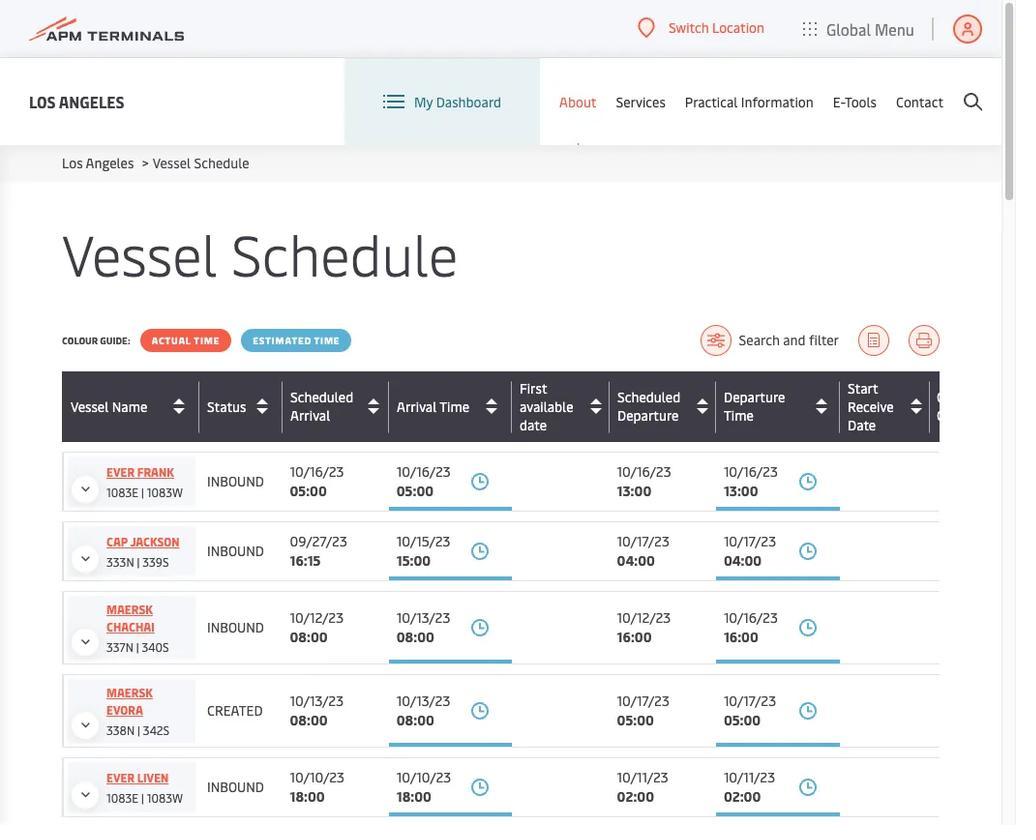 Task type: vqa. For each thing, say whether or not it's contained in the screenshot.


Task type: locate. For each thing, give the bounding box(es) containing it.
1 status from the left
[[207, 398, 246, 416]]

1 date from the left
[[848, 416, 876, 435]]

1083e inside ever liven 1083e | 1083w
[[107, 791, 139, 807]]

1 horizontal spatial 13:00
[[724, 482, 759, 501]]

angeles up los angeles > vessel schedule
[[59, 91, 124, 112]]

maersk evora 338n | 342s
[[107, 685, 170, 739]]

cutoff for cargo cutoff "button" corresponding to first departure time button from right
[[937, 407, 976, 426]]

1 horizontal spatial 18:00
[[397, 788, 432, 807]]

1 vertical spatial angeles
[[86, 154, 134, 172]]

start receive date
[[848, 380, 894, 435], [848, 380, 894, 435]]

2 10/11/23 from the left
[[724, 769, 776, 787]]

2 02:00 from the left
[[724, 788, 761, 807]]

date for arrival time button related to scheduled arrival button for 1st departure time button
[[520, 416, 547, 435]]

10/10/23 18:00
[[290, 769, 345, 807], [397, 769, 451, 807]]

available for arrival time button related to scheduled arrival button for 1st departure time button first available date button
[[520, 398, 574, 416]]

1 horizontal spatial 10/16/23 05:00
[[397, 463, 451, 501]]

0 horizontal spatial 10/10/23
[[290, 769, 345, 787]]

10/16/23 05:00 up 09/27/23
[[290, 463, 344, 501]]

2 ever from the top
[[107, 771, 135, 786]]

information
[[741, 92, 814, 111]]

0 horizontal spatial 10/12/23
[[290, 609, 344, 627]]

cargo cutoff button
[[937, 389, 1004, 426], [937, 389, 1005, 426]]

0 vertical spatial ever
[[107, 465, 135, 480]]

1 start from the left
[[848, 380, 878, 398]]

scheduled for the scheduled departure 'button' for first departure time button from right
[[618, 389, 681, 407]]

inbound down created
[[207, 778, 264, 797]]

angeles
[[59, 91, 124, 112], [86, 154, 134, 172]]

cargo cutoff
[[937, 389, 976, 426], [937, 389, 976, 426]]

1083w
[[147, 485, 183, 501], [147, 791, 183, 807]]

| inside ever liven 1083e | 1083w
[[141, 791, 144, 807]]

0 horizontal spatial 10/16/23 13:00
[[617, 463, 672, 501]]

1 start receive date button from the left
[[848, 380, 925, 435]]

date
[[848, 416, 876, 435], [848, 416, 876, 435]]

1 vertical spatial 1083w
[[147, 791, 183, 807]]

inbound left 16:15
[[207, 542, 264, 561]]

first available date
[[520, 380, 574, 435], [520, 380, 574, 435]]

2 10/17/23 05:00 from the left
[[724, 692, 777, 730]]

my dashboard
[[414, 92, 502, 111]]

| for 09/27/23 16:15
[[137, 555, 140, 570]]

342s
[[143, 723, 170, 739]]

arrival time for arrival time button related to scheduled arrival button for 1st departure time button
[[397, 398, 470, 416]]

cargo for first departure time button from right
[[937, 389, 972, 407]]

2 start receive date button from the left
[[848, 380, 926, 435]]

first available date for arrival time button related to scheduled arrival button for 1st departure time button first available date button
[[520, 380, 574, 435]]

1 1083w from the top
[[147, 485, 183, 501]]

1 horizontal spatial 10/17/23 05:00
[[724, 692, 777, 730]]

1 horizontal spatial 04:00
[[724, 552, 762, 570]]

vessel name button
[[71, 392, 195, 423], [71, 392, 195, 423]]

scheduled departure button for 1st departure time button
[[617, 389, 712, 426]]

arrival time button for scheduled arrival button for 1st departure time button
[[397, 392, 507, 423]]

departure time
[[724, 389, 786, 426], [724, 389, 786, 426]]

10/16/23
[[290, 463, 344, 481], [397, 463, 451, 481], [617, 463, 672, 481], [724, 463, 778, 481], [724, 609, 778, 627]]

16:00 inside 10/16/23 16:00
[[724, 628, 759, 647]]

about
[[560, 92, 597, 111]]

ever left frank
[[107, 465, 135, 480]]

|
[[141, 485, 144, 501], [137, 555, 140, 570], [136, 640, 139, 655], [138, 723, 140, 739], [141, 791, 144, 807]]

1083w for 18:00
[[147, 791, 183, 807]]

1 horizontal spatial 10/12/23
[[617, 609, 671, 627]]

| down frank
[[141, 485, 144, 501]]

0 horizontal spatial 18:00
[[290, 788, 325, 807]]

0 horizontal spatial 13:00
[[617, 482, 652, 501]]

338n
[[107, 723, 135, 739]]

1 10/12/23 from the left
[[290, 609, 344, 627]]

0 horizontal spatial 10/10/23 18:00
[[290, 769, 345, 807]]

1083w inside ever liven 1083e | 1083w
[[147, 791, 183, 807]]

1083e down frank
[[107, 485, 139, 501]]

10/13/23 for 10/12/23
[[397, 609, 451, 627]]

status button for scheduled arrival button for first departure time button from right
[[207, 392, 278, 423]]

10/17/23 05:00
[[617, 692, 670, 730], [724, 692, 777, 730]]

| down liven
[[141, 791, 144, 807]]

1083w for 05:00
[[147, 485, 183, 501]]

05:00 up 09/27/23
[[290, 482, 327, 501]]

| inside the maersk evora 338n | 342s
[[138, 723, 140, 739]]

16:15
[[290, 552, 321, 570]]

maersk up evora
[[107, 685, 153, 701]]

10/12/23 for 16:00
[[617, 609, 671, 627]]

3 scheduled from the left
[[617, 389, 681, 407]]

2 scheduled departure button from the left
[[618, 389, 712, 426]]

2 inbound from the top
[[207, 542, 264, 561]]

1 receive from the left
[[848, 398, 894, 416]]

10/12/23
[[290, 609, 344, 627], [617, 609, 671, 627]]

start receive date button for cargo cutoff "button" corresponding to first departure time button from right
[[848, 380, 926, 435]]

1 vertical spatial schedule
[[231, 215, 458, 291]]

1083e
[[107, 485, 139, 501], [107, 791, 139, 807]]

0 horizontal spatial 10/11/23 02:00
[[617, 769, 669, 807]]

1 ever from the top
[[107, 465, 135, 480]]

arrival time button
[[397, 392, 507, 423], [397, 392, 507, 423]]

1 horizontal spatial 16:00
[[724, 628, 759, 647]]

2 time from the left
[[314, 334, 340, 348]]

receive for cargo cutoff "button" associated with 1st departure time button's "start receive date" "button"
[[848, 398, 894, 416]]

2 16:00 from the left
[[724, 628, 759, 647]]

1 horizontal spatial los
[[62, 154, 83, 172]]

1 horizontal spatial time
[[314, 334, 340, 348]]

1 scheduled from the left
[[290, 389, 353, 407]]

0 horizontal spatial 02:00
[[617, 788, 655, 807]]

vessel name button for scheduled arrival button for 1st departure time button status button
[[71, 392, 195, 423]]

2 arrival time from the left
[[397, 398, 470, 416]]

time for actual time
[[194, 334, 220, 348]]

| for 10/16/23 05:00
[[141, 485, 144, 501]]

2 10/12/23 from the left
[[617, 609, 671, 627]]

1 horizontal spatial 10/10/23 18:00
[[397, 769, 451, 807]]

4 scheduled from the left
[[618, 389, 681, 407]]

1083e inside ever frank 1083e | 1083w
[[107, 485, 139, 501]]

10/10/23
[[290, 769, 345, 787], [397, 769, 451, 787]]

| for 10/10/23 18:00
[[141, 791, 144, 807]]

10/11/23
[[617, 769, 669, 787], [724, 769, 776, 787]]

schedule
[[194, 154, 250, 172], [231, 215, 458, 291]]

2 1083w from the top
[[147, 791, 183, 807]]

0 horizontal spatial 10/17/23 04:00
[[617, 533, 670, 570]]

2 departure time from the left
[[724, 389, 786, 426]]

1 vertical spatial los angeles link
[[62, 154, 134, 172]]

actual
[[152, 334, 191, 348]]

| right "337n" on the left
[[136, 640, 139, 655]]

ever left liven
[[107, 771, 135, 786]]

cutoff for cargo cutoff "button" associated with 1st departure time button
[[937, 407, 976, 426]]

2 04:00 from the left
[[724, 552, 762, 570]]

2 scheduled arrival from the left
[[290, 389, 354, 426]]

cargo for 1st departure time button
[[937, 389, 972, 407]]

2 arrival time button from the left
[[397, 392, 507, 423]]

scheduled arrival button
[[290, 389, 384, 426], [290, 389, 384, 426]]

16:00 inside "10/12/23 16:00"
[[617, 628, 652, 647]]

2 start from the left
[[848, 380, 879, 398]]

maersk
[[107, 602, 153, 618], [107, 685, 153, 701]]

1083w down liven
[[147, 791, 183, 807]]

global
[[827, 18, 871, 39]]

0 horizontal spatial 10/17/23 05:00
[[617, 692, 670, 730]]

2 scheduled arrival button from the left
[[290, 389, 384, 426]]

04:00 up 10/16/23 16:00 on the right of the page
[[724, 552, 762, 570]]

1 vertical spatial 1083e
[[107, 791, 139, 807]]

0 horizontal spatial 04:00
[[617, 552, 655, 570]]

0 vertical spatial maersk
[[107, 602, 153, 618]]

date
[[520, 416, 547, 435], [520, 416, 547, 435]]

10/17/23 05:00 down 10/16/23 16:00 on the right of the page
[[724, 692, 777, 730]]

scheduled arrival for scheduled arrival button for first departure time button from right
[[290, 389, 354, 426]]

status for first departure time button from right
[[207, 398, 246, 416]]

339s
[[143, 555, 169, 570]]

10/17/23 down "10/12/23 16:00"
[[617, 692, 670, 711]]

| left 342s
[[138, 723, 140, 739]]

1 horizontal spatial 10/17/23 04:00
[[724, 533, 777, 570]]

frank
[[137, 465, 174, 480]]

1 1083e from the top
[[107, 485, 139, 501]]

4 inbound from the top
[[207, 778, 264, 797]]

1 horizontal spatial 10/11/23 02:00
[[724, 769, 776, 807]]

scheduled departure button
[[617, 389, 712, 426], [618, 389, 712, 426]]

04:00 up "10/12/23 16:00"
[[617, 552, 655, 570]]

status button for scheduled arrival button for 1st departure time button
[[207, 392, 277, 423]]

time
[[440, 398, 470, 416], [440, 398, 470, 416], [724, 407, 754, 426], [724, 407, 754, 426]]

10/17/23 04:00 up 10/16/23 16:00 on the right of the page
[[724, 533, 777, 570]]

0 vertical spatial los
[[29, 91, 56, 112]]

1 horizontal spatial 10/16/23 13:00
[[724, 463, 778, 501]]

angeles for los angeles
[[59, 91, 124, 112]]

2 10/10/23 18:00 from the left
[[397, 769, 451, 807]]

available
[[520, 398, 574, 416], [520, 398, 574, 416]]

10/11/23 02:00
[[617, 769, 669, 807], [724, 769, 776, 807]]

| for 10/13/23 08:00
[[138, 723, 140, 739]]

2 date from the left
[[848, 416, 876, 435]]

0 vertical spatial 1083w
[[147, 485, 183, 501]]

1 10/17/23 04:00 from the left
[[617, 533, 670, 570]]

vessel name button for status button associated with scheduled arrival button for first departure time button from right
[[71, 392, 195, 423]]

2 start receive date from the left
[[848, 380, 894, 435]]

status for 1st departure time button
[[207, 398, 246, 416]]

inbound left 10/12/23 08:00
[[207, 619, 264, 637]]

1083e for 10/10/23 18:00
[[107, 791, 139, 807]]

filter
[[809, 331, 839, 350]]

2 receive from the left
[[848, 398, 894, 416]]

1 start receive date from the left
[[848, 380, 894, 435]]

departure
[[724, 389, 786, 407], [724, 389, 786, 407], [617, 407, 679, 426], [618, 407, 679, 426]]

0 vertical spatial schedule
[[194, 154, 250, 172]]

| inside ever frank 1083e | 1083w
[[141, 485, 144, 501]]

1 arrival time button from the left
[[397, 392, 507, 423]]

0 vertical spatial angeles
[[59, 91, 124, 112]]

inbound for 18:00
[[207, 778, 264, 797]]

departure time button
[[724, 389, 835, 426], [724, 389, 836, 426]]

10/16/23 05:00 up 10/15/23
[[397, 463, 451, 501]]

time for estimated time
[[314, 334, 340, 348]]

1 16:00 from the left
[[617, 628, 652, 647]]

10/17/23 04:00 up "10/12/23 16:00"
[[617, 533, 670, 570]]

search
[[739, 331, 780, 350]]

ever inside ever frank 1083e | 1083w
[[107, 465, 135, 480]]

1 horizontal spatial 10/11/23
[[724, 769, 776, 787]]

1 inbound from the top
[[207, 472, 264, 491]]

start receive date button
[[848, 380, 925, 435], [848, 380, 926, 435]]

maersk inside the maersk evora 338n | 342s
[[107, 685, 153, 701]]

vessel name
[[71, 398, 148, 416], [71, 398, 148, 416]]

1 arrival time from the left
[[397, 398, 470, 416]]

inbound for 08:00
[[207, 619, 264, 637]]

1 vertical spatial los
[[62, 154, 83, 172]]

global menu
[[827, 18, 915, 39]]

0 horizontal spatial time
[[194, 334, 220, 348]]

2 maersk from the top
[[107, 685, 153, 701]]

first available date button
[[520, 380, 605, 435], [520, 380, 605, 435]]

e-
[[833, 92, 845, 111]]

maersk for created
[[107, 685, 153, 701]]

1 time from the left
[[194, 334, 220, 348]]

1 vertical spatial maersk
[[107, 685, 153, 701]]

1 maersk from the top
[[107, 602, 153, 618]]

receive for "start receive date" "button" corresponding to cargo cutoff "button" corresponding to first departure time button from right
[[848, 398, 894, 416]]

time right estimated
[[314, 334, 340, 348]]

estimated
[[253, 334, 312, 348]]

inbound for 05:00
[[207, 472, 264, 491]]

2 1083e from the top
[[107, 791, 139, 807]]

0 vertical spatial 1083e
[[107, 485, 139, 501]]

los for los angeles > vessel schedule
[[62, 154, 83, 172]]

status button
[[207, 392, 277, 423], [207, 392, 278, 423]]

1 scheduled departure button from the left
[[617, 389, 712, 426]]

10/16/23 13:00
[[617, 463, 672, 501], [724, 463, 778, 501]]

actual time
[[152, 334, 220, 348]]

0 horizontal spatial 10/11/23
[[617, 769, 669, 787]]

switch
[[669, 19, 709, 37]]

cargo
[[937, 389, 972, 407], [937, 389, 972, 407]]

1 scheduled arrival button from the left
[[290, 389, 384, 426]]

scheduled departure
[[617, 389, 681, 426], [618, 389, 681, 426]]

0 horizontal spatial los
[[29, 91, 56, 112]]

1 horizontal spatial 10/10/23
[[397, 769, 451, 787]]

inbound
[[207, 472, 264, 491], [207, 542, 264, 561], [207, 619, 264, 637], [207, 778, 264, 797]]

0 horizontal spatial 10/16/23 05:00
[[290, 463, 344, 501]]

arrival
[[397, 398, 437, 416], [397, 398, 437, 416], [290, 407, 330, 426], [290, 407, 330, 426]]

0 horizontal spatial 16:00
[[617, 628, 652, 647]]

| inside cap jackson 333n | 339s
[[137, 555, 140, 570]]

10/17/23 05:00 down "10/12/23 16:00"
[[617, 692, 670, 730]]

| inside maersk chachai 337n | 340s
[[136, 640, 139, 655]]

time right actual
[[194, 334, 220, 348]]

ever
[[107, 465, 135, 480], [107, 771, 135, 786]]

10/13/23 08:00 for 10/12/23
[[397, 609, 451, 647]]

15:00
[[397, 552, 431, 570]]

los angeles link
[[29, 90, 124, 114], [62, 154, 134, 172]]

10/16/23 16:00
[[724, 609, 778, 647]]

05:00 up 10/15/23
[[397, 482, 434, 501]]

2 18:00 from the left
[[397, 788, 432, 807]]

ever inside ever liven 1083e | 1083w
[[107, 771, 135, 786]]

08:00
[[290, 628, 328, 647], [397, 628, 435, 647], [290, 712, 328, 730], [397, 712, 435, 730]]

10/13/23 08:00 for 10/13/23
[[397, 692, 451, 730]]

1 horizontal spatial 02:00
[[724, 788, 761, 807]]

name
[[112, 398, 148, 416], [112, 398, 148, 416]]

scheduled arrival
[[290, 389, 353, 426], [290, 389, 354, 426]]

maersk inside maersk chachai 337n | 340s
[[107, 602, 153, 618]]

1 departure time from the left
[[724, 389, 786, 426]]

and
[[783, 331, 806, 350]]

1 10/10/23 18:00 from the left
[[290, 769, 345, 807]]

2 departure time button from the left
[[724, 389, 836, 426]]

1083w inside ever frank 1083e | 1083w
[[147, 485, 183, 501]]

1 scheduled arrival from the left
[[290, 389, 353, 426]]

04:00
[[617, 552, 655, 570], [724, 552, 762, 570]]

1 status button from the left
[[207, 392, 277, 423]]

start for "start receive date" "button" corresponding to cargo cutoff "button" corresponding to first departure time button from right
[[848, 380, 879, 398]]

1 10/16/23 13:00 from the left
[[617, 463, 672, 501]]

scheduled
[[290, 389, 353, 407], [290, 389, 354, 407], [617, 389, 681, 407], [618, 389, 681, 407]]

cargo cutoff button for 1st departure time button
[[937, 389, 1005, 426]]

10/17/23
[[617, 533, 670, 551], [724, 533, 777, 551], [617, 692, 670, 711], [724, 692, 777, 711]]

10/17/23 up "10/12/23 16:00"
[[617, 533, 670, 551]]

05:00 down 10/16/23 16:00 on the right of the page
[[724, 712, 761, 730]]

departure time for first departure time button from right
[[724, 389, 786, 426]]

name for 1st departure time button
[[112, 398, 148, 416]]

maersk up chachai
[[107, 602, 153, 618]]

start for cargo cutoff "button" associated with 1st departure time button's "start receive date" "button"
[[848, 380, 878, 398]]

3 inbound from the top
[[207, 619, 264, 637]]

1083e down liven
[[107, 791, 139, 807]]

| left 339s
[[137, 555, 140, 570]]

2 10/17/23 04:00 from the left
[[724, 533, 777, 570]]

10/13/23 08:00
[[397, 609, 451, 647], [290, 692, 344, 730], [397, 692, 451, 730]]

angeles left >
[[86, 154, 134, 172]]

2 10/16/23 13:00 from the left
[[724, 463, 778, 501]]

2 status from the left
[[207, 398, 246, 416]]

start
[[848, 380, 878, 398], [848, 380, 879, 398]]

| for 10/12/23 08:00
[[136, 640, 139, 655]]

inbound right frank
[[207, 472, 264, 491]]

arrival time
[[397, 398, 470, 416], [397, 398, 470, 416]]

2 status button from the left
[[207, 392, 278, 423]]

location
[[713, 19, 765, 37]]

1 vertical spatial ever
[[107, 771, 135, 786]]

1083w down frank
[[147, 485, 183, 501]]

first
[[520, 380, 547, 398], [520, 380, 547, 398]]

2 10/10/23 from the left
[[397, 769, 451, 787]]

10/17/23 up 10/16/23 16:00 on the right of the page
[[724, 533, 777, 551]]

los for los angeles
[[29, 91, 56, 112]]

2 scheduled from the left
[[290, 389, 354, 407]]



Task type: describe. For each thing, give the bounding box(es) containing it.
ever frank 1083e | 1083w
[[107, 465, 183, 501]]

first available date button for scheduled arrival button for first departure time button from right's arrival time button
[[520, 380, 605, 435]]

scheduled arrival for scheduled arrival button for 1st departure time button
[[290, 389, 353, 426]]

global menu button
[[784, 0, 934, 58]]

dashboard
[[436, 92, 502, 111]]

date for scheduled arrival button for first departure time button from right's arrival time button
[[520, 416, 547, 435]]

tools
[[845, 92, 877, 111]]

10/12/23 for 08:00
[[290, 609, 344, 627]]

1 04:00 from the left
[[617, 552, 655, 570]]

10/12/23 16:00
[[617, 609, 671, 647]]

1 13:00 from the left
[[617, 482, 652, 501]]

colour guide:
[[62, 334, 130, 348]]

menu
[[875, 18, 915, 39]]

vessel schedule
[[62, 215, 458, 291]]

maersk chachai 337n | 340s
[[107, 602, 169, 655]]

1 departure time button from the left
[[724, 389, 835, 426]]

e-tools
[[833, 92, 877, 111]]

colour
[[62, 334, 98, 348]]

name for first departure time button from right
[[112, 398, 148, 416]]

evora
[[107, 703, 143, 718]]

switch location
[[669, 19, 765, 37]]

ever for 10/10/23
[[107, 771, 135, 786]]

340s
[[142, 640, 169, 655]]

maersk for inbound
[[107, 602, 153, 618]]

chachai
[[107, 620, 155, 635]]

1 scheduled departure from the left
[[617, 389, 681, 426]]

my
[[414, 92, 433, 111]]

>
[[142, 154, 149, 172]]

2 10/11/23 02:00 from the left
[[724, 769, 776, 807]]

09/27/23 16:15
[[290, 533, 347, 570]]

2 10/16/23 05:00 from the left
[[397, 463, 451, 501]]

1 10/11/23 from the left
[[617, 769, 669, 787]]

practical information button
[[685, 58, 814, 145]]

10/17/23 down 10/16/23 16:00 on the right of the page
[[724, 692, 777, 711]]

guide:
[[100, 334, 130, 348]]

vessel name for 1st departure time button
[[71, 398, 148, 416]]

date for 1st departure time button
[[848, 416, 876, 435]]

created
[[207, 702, 263, 720]]

scheduled for scheduled arrival button for first departure time button from right
[[290, 389, 354, 407]]

start receive date button for cargo cutoff "button" associated with 1st departure time button
[[848, 380, 925, 435]]

scheduled departure button for first departure time button from right
[[618, 389, 712, 426]]

first available date button for arrival time button related to scheduled arrival button for 1st departure time button
[[520, 380, 605, 435]]

1 10/11/23 02:00 from the left
[[617, 769, 669, 807]]

start receive date for "start receive date" "button" corresponding to cargo cutoff "button" corresponding to first departure time button from right
[[848, 380, 894, 435]]

337n
[[107, 640, 133, 655]]

first for scheduled arrival button for first departure time button from right's arrival time button's first available date button
[[520, 380, 547, 398]]

search and filter
[[739, 331, 839, 350]]

333n
[[107, 555, 134, 570]]

available for scheduled arrival button for first departure time button from right's arrival time button's first available date button
[[520, 398, 574, 416]]

jackson
[[130, 534, 180, 550]]

my dashboard button
[[383, 58, 502, 145]]

08:00 inside 10/12/23 08:00
[[290, 628, 328, 647]]

10/15/23 15:00
[[397, 533, 451, 570]]

0 vertical spatial los angeles link
[[29, 90, 124, 114]]

1 10/10/23 from the left
[[290, 769, 345, 787]]

arrival time button for scheduled arrival button for first departure time button from right
[[397, 392, 507, 423]]

2 scheduled departure from the left
[[618, 389, 681, 426]]

los angeles > vessel schedule
[[62, 154, 250, 172]]

contact button
[[897, 58, 944, 145]]

16:00 for 10/12/23 16:00
[[617, 628, 652, 647]]

e-tools button
[[833, 58, 877, 145]]

1083e for 10/16/23 05:00
[[107, 485, 139, 501]]

16:00 for 10/16/23 16:00
[[724, 628, 759, 647]]

inbound for 16:15
[[207, 542, 264, 561]]

1 02:00 from the left
[[617, 788, 655, 807]]

10/13/23 for 10/13/23
[[397, 692, 451, 711]]

date for first departure time button from right
[[848, 416, 876, 435]]

services
[[616, 92, 666, 111]]

1 10/16/23 05:00 from the left
[[290, 463, 344, 501]]

arrival time for scheduled arrival button for first departure time button from right's arrival time button
[[397, 398, 470, 416]]

first available date for scheduled arrival button for first departure time button from right's arrival time button's first available date button
[[520, 380, 574, 435]]

switch location button
[[638, 17, 765, 38]]

cap jackson 333n | 339s
[[107, 534, 180, 570]]

services button
[[616, 58, 666, 145]]

scheduled for the scheduled departure 'button' related to 1st departure time button
[[617, 389, 681, 407]]

scheduled arrival button for 1st departure time button
[[290, 389, 384, 426]]

scheduled arrival button for first departure time button from right
[[290, 389, 384, 426]]

ever liven 1083e | 1083w
[[107, 771, 183, 807]]

10/15/23
[[397, 533, 451, 551]]

search and filter button
[[701, 325, 839, 356]]

ever for 10/16/23
[[107, 465, 135, 480]]

scheduled for scheduled arrival button for 1st departure time button
[[290, 389, 353, 407]]

about button
[[560, 58, 597, 145]]

cargo cutoff button for first departure time button from right
[[937, 389, 1004, 426]]

angeles for los angeles > vessel schedule
[[86, 154, 134, 172]]

10/12/23 08:00
[[290, 609, 344, 647]]

1 18:00 from the left
[[290, 788, 325, 807]]

vessel name for first departure time button from right
[[71, 398, 148, 416]]

practical
[[685, 92, 738, 111]]

liven
[[137, 771, 169, 786]]

05:00 down "10/12/23 16:00"
[[617, 712, 654, 730]]

estimated time
[[253, 334, 340, 348]]

contact
[[897, 92, 944, 111]]

first for arrival time button related to scheduled arrival button for 1st departure time button first available date button
[[520, 380, 547, 398]]

los angeles
[[29, 91, 124, 112]]

2 13:00 from the left
[[724, 482, 759, 501]]

departure time for 1st departure time button
[[724, 389, 786, 426]]

cap
[[107, 534, 128, 550]]

09/27/23
[[290, 533, 347, 551]]

1 10/17/23 05:00 from the left
[[617, 692, 670, 730]]

practical information
[[685, 92, 814, 111]]

start receive date for cargo cutoff "button" associated with 1st departure time button's "start receive date" "button"
[[848, 380, 894, 435]]



